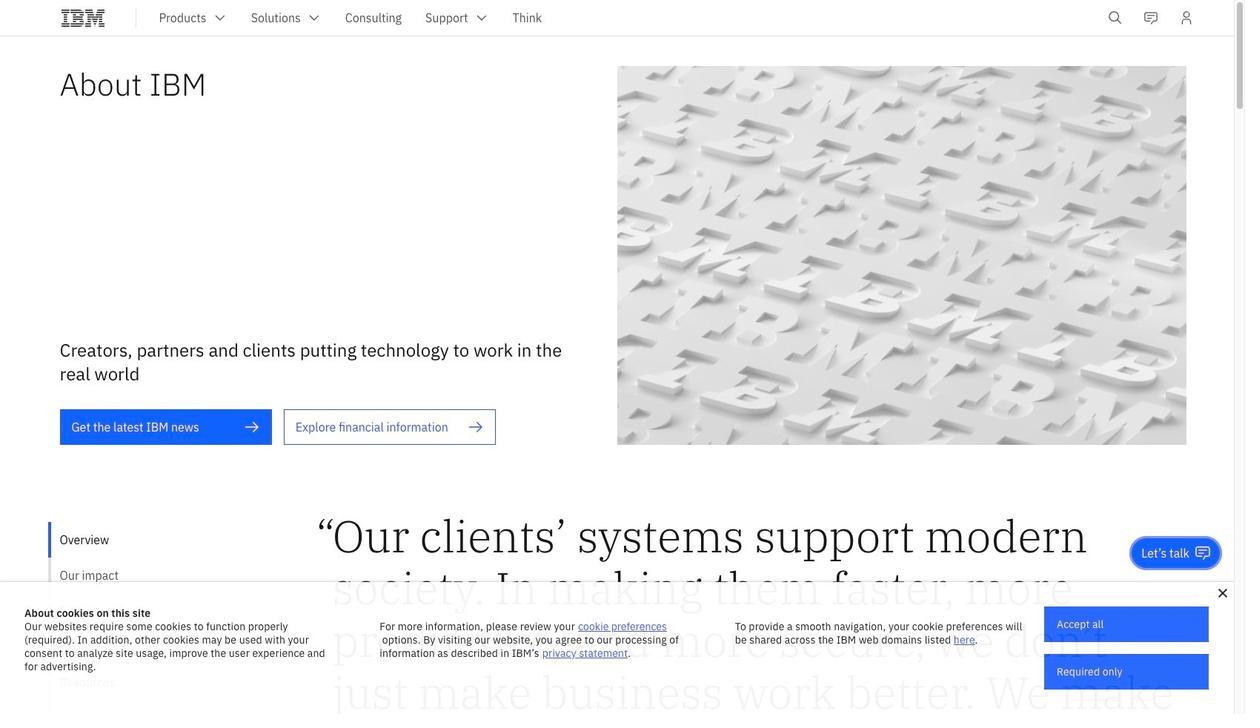 Task type: describe. For each thing, give the bounding box(es) containing it.
let's talk element
[[1142, 545, 1190, 561]]



